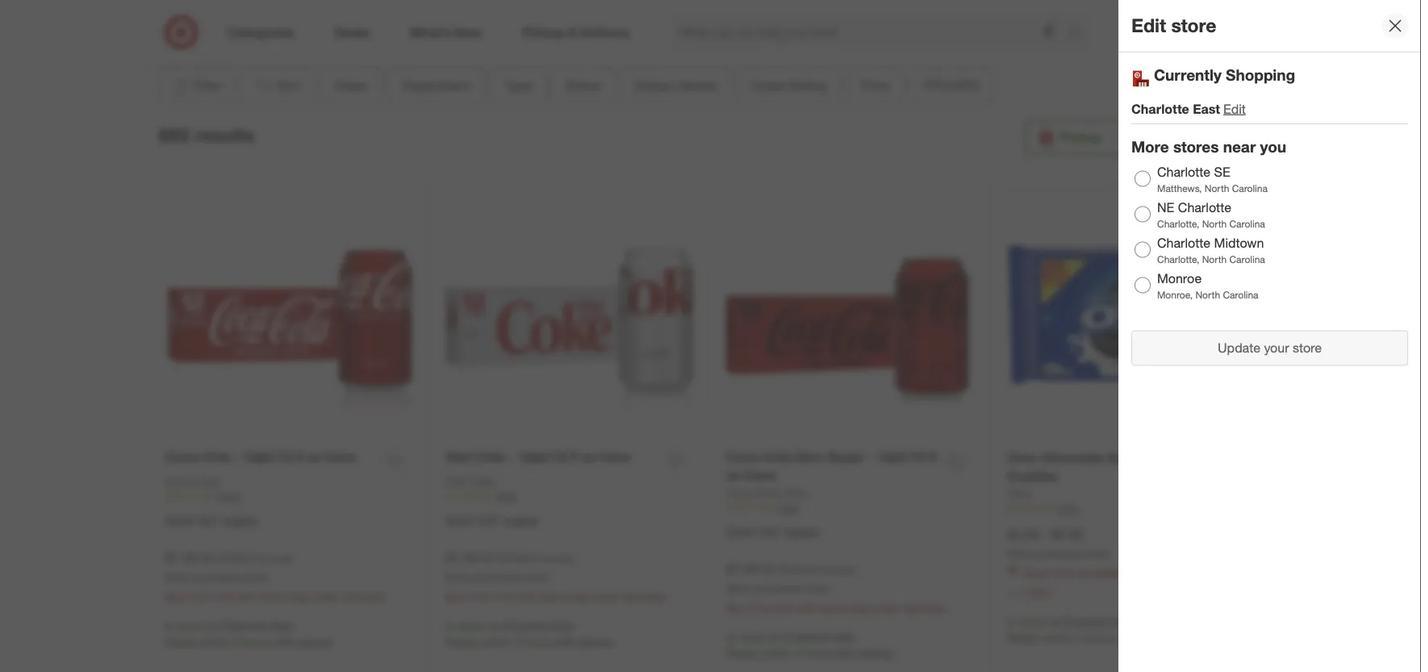 Task type: vqa. For each thing, say whether or not it's contained in the screenshot.
"Carolina" inside the Monroe Monroe, North Carolina
yes



Task type: describe. For each thing, give the bounding box(es) containing it.
cookies
[[1007, 468, 1057, 484]]

crackers
[[1200, 566, 1243, 580]]

$0.05 for coca-cola zero sugar - 12pk/12 fl oz cans
[[764, 562, 792, 576]]

more
[[1132, 137, 1169, 156]]

deals inside deals button
[[335, 77, 368, 93]]

shopping
[[1226, 65, 1295, 84]]

oreo chocolate sandwich cookies
[[1007, 450, 1168, 484]]

1 horizontal spatial edit
[[1224, 101, 1246, 116]]

in for diet coke - 12pk/12 fl oz cans
[[446, 619, 455, 633]]

stores
[[1173, 137, 1219, 156]]

charlotte inside charlotte midtown charlotte, north carolina
[[1157, 235, 1211, 251]]

in stock at  charlotte east ready within 2 hours with pickup for coca-cola - 12pk/12 fl oz cans
[[165, 619, 332, 649]]

nabisco
[[1094, 566, 1144, 580]]

ebt for coca-cola zero sugar - 12pk/12 fl oz cans
[[760, 525, 781, 539]]

update
[[1218, 340, 1261, 356]]

midtown
[[1214, 235, 1264, 251]]

oz for diet coke - 12pk/12 fl oz cans
[[582, 449, 596, 465]]

your
[[1264, 340, 1289, 356]]

charlotte inside 'ready within 2 hours at charlotte east'
[[1163, 138, 1221, 154]]

diet coke
[[446, 474, 495, 489]]

pickup
[[1059, 129, 1101, 145]]

( for coca-cola zero sugar - 12pk/12 fl oz cans
[[761, 562, 764, 576]]

within for diet coke - 12pk/12 fl oz cans
[[481, 635, 511, 649]]

0 vertical spatial store
[[1171, 14, 1217, 37]]

you
[[1260, 137, 1287, 156]]

at for diet coke - 12pk/12 fl oz cans
[[489, 619, 498, 633]]

12pk/12 for coke
[[518, 449, 567, 465]]

in stock at  charlotte east ready within 2 hours with pickup for oreo chocolate sandwich cookies
[[1007, 615, 1174, 645]]

coca-cola
[[165, 474, 219, 489]]

same- for coca-cola zero sugar - 12pk/12 fl oz cans
[[821, 601, 853, 615]]

carolina inside monroe monroe, north carolina
[[1223, 288, 1259, 301]]

$6.59
[[1051, 526, 1082, 542]]

coca-cola zero sugar - 12pk/12 fl oz cans link
[[726, 448, 937, 485]]

fl inside coca-cola zero sugar - 12pk/12 fl oz cans
[[929, 449, 936, 465]]

snap for diet coke - 12pk/12 fl oz cans
[[446, 514, 476, 528]]

pickup for oreo chocolate sandwich cookies
[[1141, 631, 1174, 645]]

in stock at  charlotte east ready within 2 hours with pickup for diet coke - 12pk/12 fl oz cans
[[446, 619, 613, 649]]

sort button
[[240, 68, 315, 103]]

hours for coca-cola zero sugar - 12pk/12 fl oz cans
[[804, 646, 832, 660]]

ounce for coca-cola zero sugar - 12pk/12 fl oz cans
[[820, 562, 851, 576]]

1480 link
[[726, 501, 975, 515]]

/fluid for coca-cola zero sugar - 12pk/12 fl oz cans
[[792, 562, 817, 576]]

- up 18442
[[234, 449, 239, 465]]

target link
[[596, 38, 632, 53]]

currently
[[1154, 65, 1222, 84]]

- up 5692
[[509, 449, 514, 465]]

$18 for coca-cola zero sugar - 12pk/12 fl oz cans
[[775, 601, 793, 615]]

target
[[596, 38, 632, 53]]

east for diet coke - 12pk/12 fl oz cans
[[551, 619, 573, 633]]

guest rating
[[751, 77, 827, 93]]

at for oreo chocolate sandwich cookies
[[1050, 615, 1060, 629]]

cookies
[[1147, 566, 1186, 580]]

save 15% on nabisco cookies & crackers
[[1023, 566, 1243, 580]]

charlotte east button
[[1163, 137, 1252, 156]]

coca-cola - 12pk/12 fl oz cans
[[165, 449, 356, 465]]

+
[[1007, 585, 1014, 600]]

search
[[1060, 26, 1099, 42]]

ready within 2 hours at charlotte east
[[1145, 120, 1266, 154]]

cola for coca-cola zero
[[758, 486, 781, 500]]

5161
[[1057, 502, 1079, 515]]

) for coca-cola - 12pk/12 fl oz cans
[[289, 551, 293, 565]]

coca- for coca-cola
[[165, 474, 196, 489]]

search button
[[1060, 15, 1099, 53]]

pickup for coca-cola - 12pk/12 fl oz cans
[[298, 635, 332, 649]]

update your store button
[[1132, 330, 1408, 366]]

( for diet coke - 12pk/12 fl oz cans
[[480, 551, 483, 565]]

$4.39 - $6.59 when purchased online
[[1007, 526, 1110, 560]]

more stores near you
[[1132, 137, 1287, 156]]

stock for coca-cola zero sugar - 12pk/12 fl oz cans
[[739, 630, 766, 644]]

stock for coca-cola - 12pk/12 fl oz cans
[[177, 619, 205, 633]]

5692 link
[[446, 490, 694, 504]]

guest
[[751, 77, 786, 93]]

se
[[1214, 164, 1231, 180]]

top deals link
[[642, 38, 699, 53]]

zero for coca-cola zero sugar - 12pk/12 fl oz cans
[[796, 449, 824, 465]]

1 vertical spatial grocery
[[710, 38, 757, 53]]

filter
[[193, 77, 222, 93]]

What can we help you find? suggestions appear below search field
[[670, 15, 1071, 50]]

order for diet coke - 12pk/12 fl oz cans
[[593, 590, 620, 604]]

$7.49 ( $0.05 /fluid ounce ) when purchased online buy 3 for $18 with same-day order services for coca-cola - 12pk/12 fl oz cans
[[165, 550, 384, 604]]

+ 1 offer
[[1007, 585, 1050, 600]]

diet coke - 12pk/12 fl oz cans link
[[446, 448, 631, 466]]

3 for coca-cola zero sugar - 12pk/12 fl oz cans
[[749, 601, 755, 615]]

charlotte, for charlotte
[[1157, 253, 1200, 265]]

update your store
[[1218, 340, 1322, 356]]

eligible for coca-cola zero sugar - 12pk/12 fl oz cans
[[784, 525, 819, 539]]

none radio inside 'edit store' dialog
[[1135, 277, 1151, 293]]

diet for diet coke - 12pk/12 fl oz cans
[[446, 449, 470, 465]]

department
[[402, 77, 471, 93]]

offer
[[1027, 585, 1050, 600]]

0 horizontal spatial edit
[[1132, 14, 1166, 37]]

save
[[1023, 566, 1048, 580]]

12pk/12 inside coca-cola zero sugar - 12pk/12 fl oz cans
[[877, 449, 925, 465]]

charlotte midtown charlotte, north carolina
[[1157, 235, 1265, 265]]

oz for coca-cola - 12pk/12 fl oz cans
[[306, 449, 321, 465]]

department button
[[388, 68, 485, 103]]

chocolate
[[1041, 450, 1104, 466]]

cola for coca-cola - 12pk/12 fl oz cans
[[202, 449, 230, 465]]

snap ebt eligible for coca-cola zero sugar - 12pk/12 fl oz cans
[[726, 525, 819, 539]]

18442
[[215, 491, 242, 503]]

buy for coca-cola - 12pk/12 fl oz cans
[[165, 590, 184, 604]]

sandwich
[[1108, 450, 1168, 466]]

oz inside coca-cola zero sugar - 12pk/12 fl oz cans
[[726, 467, 741, 483]]

coke for diet coke
[[469, 474, 495, 489]]

stock for diet coke - 12pk/12 fl oz cans
[[458, 619, 486, 633]]

ready inside 'ready within 2 hours at charlotte east'
[[1145, 120, 1182, 136]]

diet coke - 12pk/12 fl oz cans
[[446, 449, 631, 465]]

same- for coca-cola - 12pk/12 fl oz cans
[[259, 590, 291, 604]]

ne charlotte charlotte, north carolina
[[1157, 199, 1265, 229]]

) for diet coke - 12pk/12 fl oz cans
[[570, 551, 573, 565]]

pickup for coca-cola zero sugar - 12pk/12 fl oz cans
[[860, 646, 894, 660]]

same- for diet coke - 12pk/12 fl oz cans
[[540, 590, 572, 604]]

at inside 'ready within 2 hours at charlotte east'
[[1145, 138, 1157, 154]]

hours for diet coke - 12pk/12 fl oz cans
[[523, 635, 552, 649]]

oreo chocolate sandwich cookies link
[[1007, 449, 1219, 486]]

zero for coca-cola zero
[[784, 486, 807, 500]]

type
[[505, 77, 532, 93]]

price button
[[847, 68, 904, 103]]

top
[[642, 38, 663, 53]]

store inside button
[[1293, 340, 1322, 356]]

buy for diet coke - 12pk/12 fl oz cans
[[446, 590, 465, 604]]

- inside '$4.39 - $6.59 when purchased online'
[[1042, 526, 1047, 542]]

sugar
[[828, 449, 864, 465]]

$7.49 ( $0.05 /fluid ounce ) when purchased online buy 3 for $18 with same-day order services for diet coke - 12pk/12 fl oz cans
[[446, 550, 665, 604]]

east for coca-cola - 12pk/12 fl oz cans
[[270, 619, 293, 633]]

guest rating button
[[738, 68, 840, 103]]

edit button
[[1224, 99, 1246, 118]]

0 vertical spatial grocery
[[631, 1, 721, 29]]

hours for coca-cola - 12pk/12 fl oz cans
[[242, 635, 271, 649]]

$18 for diet coke - 12pk/12 fl oz cans
[[494, 590, 513, 604]]

pickup button
[[1025, 119, 1132, 155]]

oreo for oreo chocolate sandwich cookies
[[1007, 450, 1038, 466]]

892 results
[[159, 124, 255, 146]]

coca-cola zero link
[[726, 485, 807, 501]]

deals right top
[[667, 38, 699, 53]]

day for diet coke - 12pk/12 fl oz cans
[[572, 590, 590, 604]]

in for coca-cola zero sugar - 12pk/12 fl oz cans
[[726, 630, 736, 644]]

on
[[1078, 566, 1091, 580]]

deals button
[[322, 68, 381, 103]]

coca- for coca-cola - 12pk/12 fl oz cans
[[165, 449, 202, 465]]

purchased for coca-cola zero sugar - 12pk/12 fl oz cans
[[754, 582, 800, 594]]

fpo/apo button
[[910, 68, 994, 103]]



Task type: locate. For each thing, give the bounding box(es) containing it.
pickup
[[1141, 631, 1174, 645], [298, 635, 332, 649], [579, 635, 613, 649], [860, 646, 894, 660]]

purchased for coca-cola - 12pk/12 fl oz cans
[[192, 571, 239, 583]]

coca- inside coca-cola link
[[165, 474, 196, 489]]

12pk/12 up 5692 "link" at the left
[[518, 449, 567, 465]]

1 horizontal spatial cans
[[600, 449, 631, 465]]

carolina for charlotte midtown
[[1230, 253, 1265, 265]]

diet inside diet coke link
[[446, 474, 466, 489]]

coca-cola zero sugar - 12pk/12 fl oz cans image
[[726, 190, 975, 439], [726, 190, 975, 439]]

snap
[[165, 514, 195, 528], [446, 514, 476, 528], [726, 525, 757, 539]]

north down monroe
[[1196, 288, 1220, 301]]

price
[[861, 77, 890, 93]]

1 horizontal spatial for
[[478, 590, 491, 604]]

services
[[342, 590, 384, 604], [623, 590, 665, 604], [904, 601, 946, 615]]

ready
[[1145, 120, 1182, 136], [1007, 631, 1039, 645], [165, 635, 197, 649], [446, 635, 478, 649], [726, 646, 759, 660]]

services for diet coke - 12pk/12 fl oz cans
[[623, 590, 665, 604]]

1 horizontal spatial $18
[[494, 590, 513, 604]]

at
[[1145, 138, 1157, 154], [1050, 615, 1060, 629], [208, 619, 217, 633], [489, 619, 498, 633], [770, 630, 779, 644]]

zero left the sugar
[[796, 449, 824, 465]]

eligible down 18442
[[222, 514, 258, 528]]

cola up 18442
[[196, 474, 219, 489]]

$7.49 ( $0.05 /fluid ounce ) when purchased online buy 3 for $18 with same-day order services for coca-cola zero sugar - 12pk/12 fl oz cans
[[726, 561, 946, 615]]

/fluid for coca-cola - 12pk/12 fl oz cans
[[230, 551, 255, 565]]

cans up 5692 "link" at the left
[[600, 449, 631, 465]]

0 horizontal spatial same-
[[259, 590, 291, 604]]

1 horizontal spatial (
[[480, 551, 483, 565]]

2 12pk/12 from the left
[[518, 449, 567, 465]]

1 horizontal spatial oz
[[582, 449, 596, 465]]

$0.05 for diet coke - 12pk/12 fl oz cans
[[483, 551, 511, 565]]

3 for coca-cola - 12pk/12 fl oz cans
[[187, 590, 194, 604]]

2 horizontal spatial snap ebt eligible
[[726, 525, 819, 539]]

coke inside diet coke - 12pk/12 fl oz cans link
[[474, 449, 506, 465]]

cola up coca-cola zero
[[764, 449, 792, 465]]

dietary
[[635, 77, 676, 93]]

pickup for diet coke - 12pk/12 fl oz cans
[[579, 635, 613, 649]]

1 vertical spatial charlotte,
[[1157, 253, 1200, 265]]

ounce
[[258, 551, 289, 565], [539, 551, 570, 565], [820, 562, 851, 576]]

18442 link
[[165, 490, 413, 504]]

2 horizontal spatial day
[[853, 601, 871, 615]]

$7.49 ( $0.05 /fluid ounce ) when purchased online buy 3 for $18 with same-day order services
[[165, 550, 384, 604], [446, 550, 665, 604], [726, 561, 946, 615]]

eligible down 5692
[[503, 514, 539, 528]]

deals up guest
[[727, 1, 790, 29]]

order
[[312, 590, 339, 604], [593, 590, 620, 604], [874, 601, 901, 615]]

1 diet from the top
[[446, 449, 470, 465]]

2 horizontal spatial $7.49
[[726, 561, 758, 577]]

-
[[234, 449, 239, 465], [509, 449, 514, 465], [868, 449, 873, 465], [1042, 526, 1047, 542]]

within for coca-cola - 12pk/12 fl oz cans
[[200, 635, 230, 649]]

day for coca-cola zero sugar - 12pk/12 fl oz cans
[[853, 601, 871, 615]]

1 horizontal spatial store
[[1293, 340, 1322, 356]]

cans up coca-cola zero
[[744, 467, 776, 483]]

/fluid
[[230, 551, 255, 565], [511, 551, 536, 565], [792, 562, 817, 576]]

2 horizontal spatial $7.49 ( $0.05 /fluid ounce ) when purchased online buy 3 for $18 with same-day order services
[[726, 561, 946, 615]]

1 horizontal spatial services
[[623, 590, 665, 604]]

1 horizontal spatial 3
[[468, 590, 475, 604]]

within inside 'ready within 2 hours at charlotte east'
[[1185, 120, 1219, 136]]

2 horizontal spatial services
[[904, 601, 946, 615]]

snap down coca-cola zero link
[[726, 525, 757, 539]]

fl
[[295, 449, 303, 465], [570, 449, 578, 465], [929, 449, 936, 465]]

online
[[1084, 548, 1110, 560], [241, 571, 267, 583], [522, 571, 548, 583], [803, 582, 829, 594]]

cola for coca-cola
[[196, 474, 219, 489]]

charlotte, up monroe
[[1157, 253, 1200, 265]]

snap for coca-cola - 12pk/12 fl oz cans
[[165, 514, 195, 528]]

cans for coca-cola - 12pk/12 fl oz cans
[[324, 449, 356, 465]]

2 horizontal spatial oz
[[726, 467, 741, 483]]

cola up coca-cola
[[202, 449, 230, 465]]

None radio
[[1135, 277, 1151, 293]]

/fluid down 18442
[[230, 551, 255, 565]]

2 horizontal spatial $18
[[775, 601, 793, 615]]

snap ebt eligible down 5692
[[446, 514, 539, 528]]

services for coca-cola - 12pk/12 fl oz cans
[[342, 590, 384, 604]]

2 for oreo chocolate sandwich cookies
[[1075, 631, 1082, 645]]

1 horizontal spatial $7.49
[[446, 550, 477, 566]]

coke down diet coke - 12pk/12 fl oz cans link
[[469, 474, 495, 489]]

buy for coca-cola zero sugar - 12pk/12 fl oz cans
[[726, 601, 746, 615]]

oreo inside oreo chocolate sandwich cookies
[[1007, 450, 1038, 466]]

in
[[1007, 615, 1016, 629], [165, 619, 174, 633], [446, 619, 455, 633], [726, 630, 736, 644]]

2 charlotte, from the top
[[1157, 253, 1200, 265]]

0 horizontal spatial store
[[1171, 14, 1217, 37]]

1 fl from the left
[[295, 449, 303, 465]]

oreo up cookies
[[1007, 450, 1038, 466]]

north inside charlotte midtown charlotte, north carolina
[[1202, 253, 1227, 265]]

north for se
[[1205, 182, 1229, 194]]

12pk/12 up 18442 link
[[243, 449, 291, 465]]

monroe monroe, north carolina
[[1157, 270, 1259, 301]]

brand
[[566, 77, 601, 93]]

at for coca-cola - 12pk/12 fl oz cans
[[208, 619, 217, 633]]

for for coca-cola zero sugar - 12pk/12 fl oz cans
[[759, 601, 772, 615]]

stock
[[1020, 615, 1047, 629], [177, 619, 205, 633], [458, 619, 486, 633], [739, 630, 766, 644]]

2 horizontal spatial eligible
[[784, 525, 819, 539]]

2 horizontal spatial snap
[[726, 525, 757, 539]]

for for coca-cola - 12pk/12 fl oz cans
[[197, 590, 210, 604]]

0 horizontal spatial fl
[[295, 449, 303, 465]]

0 vertical spatial oreo
[[1007, 450, 1038, 466]]

5692
[[496, 491, 517, 503]]

1 horizontal spatial day
[[572, 590, 590, 604]]

day for coca-cola - 12pk/12 fl oz cans
[[291, 590, 309, 604]]

north inside monroe monroe, north carolina
[[1196, 288, 1220, 301]]

coca-cola link
[[165, 474, 219, 490]]

2 horizontal spatial buy
[[726, 601, 746, 615]]

0 horizontal spatial ebt
[[198, 514, 219, 528]]

zero inside coca-cola zero link
[[784, 486, 807, 500]]

in stock at  charlotte east ready within 2 hours with pickup
[[1007, 615, 1174, 645], [165, 619, 332, 649], [446, 619, 613, 649], [726, 630, 894, 660]]

north down the se
[[1205, 182, 1229, 194]]

north up charlotte midtown charlotte, north carolina
[[1202, 217, 1227, 229]]

charlotte inside charlotte se matthews, north carolina
[[1157, 164, 1211, 180]]

1 vertical spatial store
[[1293, 340, 1322, 356]]

2 horizontal spatial same-
[[821, 601, 853, 615]]

coca-cola - 12pk/12 fl oz cans image
[[165, 190, 413, 439], [165, 190, 413, 439]]

coca- inside coca-cola zero sugar - 12pk/12 fl oz cans
[[726, 449, 764, 465]]

rating
[[789, 77, 827, 93]]

snap ebt eligible down 18442
[[165, 514, 258, 528]]

when for coca-cola - 12pk/12 fl oz cans
[[165, 571, 190, 583]]

dietary needs
[[635, 77, 717, 93]]

0 horizontal spatial $0.05
[[202, 551, 230, 565]]

2 for coca-cola - 12pk/12 fl oz cans
[[233, 635, 239, 649]]

cola inside coca-cola zero sugar - 12pk/12 fl oz cans
[[764, 449, 792, 465]]

$7.49 for coca-cola - 12pk/12 fl oz cans
[[165, 550, 196, 566]]

ebt down 18442
[[198, 514, 219, 528]]

2 horizontal spatial /fluid
[[792, 562, 817, 576]]

online for coca-cola zero sugar - 12pk/12 fl oz cans
[[803, 582, 829, 594]]

1 horizontal spatial /fluid
[[511, 551, 536, 565]]

hours
[[1233, 120, 1266, 136], [1085, 631, 1113, 645], [242, 635, 271, 649], [523, 635, 552, 649], [804, 646, 832, 660]]

1 horizontal spatial ebt
[[479, 514, 500, 528]]

snap down diet coke link
[[446, 514, 476, 528]]

north inside ne charlotte charlotte, north carolina
[[1202, 217, 1227, 229]]

2 horizontal spatial )
[[851, 562, 854, 576]]

1 horizontal spatial /
[[702, 38, 707, 53]]

/fluid down 5692
[[511, 551, 536, 565]]

ready for diet coke - 12pk/12 fl oz cans
[[446, 635, 478, 649]]

day
[[291, 590, 309, 604], [572, 590, 590, 604], [853, 601, 871, 615]]

coca-
[[165, 449, 202, 465], [726, 449, 764, 465], [165, 474, 196, 489], [726, 486, 758, 500]]

) for coca-cola zero sugar - 12pk/12 fl oz cans
[[851, 562, 854, 576]]

fl for diet coke - 12pk/12 fl oz cans
[[570, 449, 578, 465]]

monroe,
[[1157, 288, 1193, 301]]

charlotte inside ne charlotte charlotte, north carolina
[[1178, 199, 1232, 215]]

oreo link
[[1007, 486, 1032, 502]]

ready for oreo chocolate sandwich cookies
[[1007, 631, 1039, 645]]

eligible down 1480
[[784, 525, 819, 539]]

/ left top
[[635, 38, 639, 53]]

east inside 'edit store' dialog
[[1193, 101, 1220, 116]]

2 horizontal spatial cans
[[744, 467, 776, 483]]

east for oreo chocolate sandwich cookies
[[1113, 615, 1135, 629]]

snap ebt eligible down 1480
[[726, 525, 819, 539]]

1 / from the left
[[635, 38, 639, 53]]

2 / from the left
[[702, 38, 707, 53]]

diet for diet coke
[[446, 474, 466, 489]]

0 horizontal spatial eligible
[[222, 514, 258, 528]]

coca- inside coca-cola zero link
[[726, 486, 758, 500]]

coca- for coca-cola zero
[[726, 486, 758, 500]]

2 horizontal spatial 3
[[749, 601, 755, 615]]

$0.05 down 18442
[[202, 551, 230, 565]]

cola up 1480
[[758, 486, 781, 500]]

edit store dialog
[[1119, 0, 1421, 672]]

cans inside coca-cola - 12pk/12 fl oz cans link
[[324, 449, 356, 465]]

12pk/12 right the sugar
[[877, 449, 925, 465]]

ounce down 1480 link
[[820, 562, 851, 576]]

) down 1480 link
[[851, 562, 854, 576]]

0 horizontal spatial $7.49
[[165, 550, 196, 566]]

services for coca-cola zero sugar - 12pk/12 fl oz cans
[[904, 601, 946, 615]]

snap for coca-cola zero sugar - 12pk/12 fl oz cans
[[726, 525, 757, 539]]

0 horizontal spatial 3
[[187, 590, 194, 604]]

carolina inside ne charlotte charlotte, north carolina
[[1230, 217, 1265, 229]]

zero up 1480
[[784, 486, 807, 500]]

1 vertical spatial coke
[[469, 474, 495, 489]]

1 horizontal spatial 12pk/12
[[518, 449, 567, 465]]

coca-cola - 12pk/12 fl oz cans link
[[165, 448, 356, 466]]

diet
[[446, 449, 470, 465], [446, 474, 466, 489]]

at for coca-cola zero sugar - 12pk/12 fl oz cans
[[770, 630, 779, 644]]

0 vertical spatial zero
[[796, 449, 824, 465]]

snap ebt eligible for diet coke - 12pk/12 fl oz cans
[[446, 514, 539, 528]]

snap ebt eligible for coca-cola - 12pk/12 fl oz cans
[[165, 514, 258, 528]]

0 vertical spatial charlotte,
[[1157, 217, 1200, 229]]

cans
[[324, 449, 356, 465], [600, 449, 631, 465], [744, 467, 776, 483]]

1 horizontal spatial $0.05
[[483, 551, 511, 565]]

ounce down 5692 "link" at the left
[[539, 551, 570, 565]]

0 vertical spatial edit
[[1132, 14, 1166, 37]]

matthews,
[[1157, 182, 1202, 194]]

coca-cola zero
[[726, 486, 807, 500]]

0 horizontal spatial (
[[199, 551, 202, 565]]

charlotte, inside charlotte midtown charlotte, north carolina
[[1157, 253, 1200, 265]]

coke up diet coke
[[474, 449, 506, 465]]

online for diet coke - 12pk/12 fl oz cans
[[522, 571, 548, 583]]

15%
[[1051, 566, 1075, 580]]

0 horizontal spatial services
[[342, 590, 384, 604]]

coca-cola zero sugar - 12pk/12 fl oz cans
[[726, 449, 936, 483]]

1 horizontal spatial same-
[[540, 590, 572, 604]]

$0.05 down 5692
[[483, 551, 511, 565]]

0 horizontal spatial /
[[635, 38, 639, 53]]

2
[[1223, 120, 1230, 136], [1075, 631, 1082, 645], [233, 635, 239, 649], [514, 635, 520, 649], [795, 646, 801, 660]]

2 horizontal spatial (
[[761, 562, 764, 576]]

0 horizontal spatial day
[[291, 590, 309, 604]]

2 horizontal spatial fl
[[929, 449, 936, 465]]

eligible
[[222, 514, 258, 528], [503, 514, 539, 528], [784, 525, 819, 539]]

0 vertical spatial diet
[[446, 449, 470, 465]]

0 horizontal spatial order
[[312, 590, 339, 604]]

charlotte se matthews, north carolina
[[1157, 164, 1268, 194]]

ready for coca-cola zero sugar - 12pk/12 fl oz cans
[[726, 646, 759, 660]]

when inside '$4.39 - $6.59 when purchased online'
[[1007, 548, 1032, 560]]

$18 for coca-cola - 12pk/12 fl oz cans
[[214, 590, 232, 604]]

0 horizontal spatial snap ebt eligible
[[165, 514, 258, 528]]

) down 5692 "link" at the left
[[570, 551, 573, 565]]

0 horizontal spatial snap
[[165, 514, 195, 528]]

1 horizontal spatial eligible
[[503, 514, 539, 528]]

0 horizontal spatial )
[[289, 551, 293, 565]]

1 horizontal spatial snap
[[446, 514, 476, 528]]

$7.49 down coca-cola zero link
[[726, 561, 758, 577]]

same-
[[259, 590, 291, 604], [540, 590, 572, 604], [821, 601, 853, 615]]

0 horizontal spatial /fluid
[[230, 551, 255, 565]]

1 oreo from the top
[[1007, 450, 1038, 466]]

oz up 18442 link
[[306, 449, 321, 465]]

- right the sugar
[[868, 449, 873, 465]]

0 horizontal spatial for
[[197, 590, 210, 604]]

currently shopping
[[1154, 65, 1295, 84]]

2 horizontal spatial $0.05
[[764, 562, 792, 576]]

2 diet from the top
[[446, 474, 466, 489]]

ounce down 18442 link
[[258, 551, 289, 565]]

5161 link
[[1007, 502, 1257, 516]]

online for coca-cola - 12pk/12 fl oz cans
[[241, 571, 267, 583]]

/fluid down 1480
[[792, 562, 817, 576]]

ready for coca-cola - 12pk/12 fl oz cans
[[165, 635, 197, 649]]

1 horizontal spatial ounce
[[539, 551, 570, 565]]

cola for coca-cola zero sugar - 12pk/12 fl oz cans
[[764, 449, 792, 465]]

sort
[[277, 77, 301, 93]]

&
[[1189, 566, 1197, 580]]

(892)
[[796, 38, 825, 53]]

0 horizontal spatial oz
[[306, 449, 321, 465]]

grocery up top deals link
[[631, 1, 721, 29]]

cans inside diet coke - 12pk/12 fl oz cans link
[[600, 449, 631, 465]]

for for diet coke - 12pk/12 fl oz cans
[[478, 590, 491, 604]]

2 fl from the left
[[570, 449, 578, 465]]

0 horizontal spatial $18
[[214, 590, 232, 604]]

charlotte
[[1132, 101, 1190, 116], [1163, 138, 1221, 154], [1157, 164, 1211, 180], [1178, 199, 1232, 215], [1157, 235, 1211, 251], [1063, 615, 1110, 629], [221, 619, 267, 633], [501, 619, 548, 633], [782, 630, 829, 644]]

diet coke - 12pk/12 fl oz cans image
[[446, 190, 694, 439], [446, 190, 694, 439]]

1 horizontal spatial order
[[593, 590, 620, 604]]

$7.49 down diet coke link
[[446, 550, 477, 566]]

( for coca-cola - 12pk/12 fl oz cans
[[199, 551, 202, 565]]

ebt for coca-cola - 12pk/12 fl oz cans
[[198, 514, 219, 528]]

coca- for coca-cola zero sugar - 12pk/12 fl oz cans
[[726, 449, 764, 465]]

stock for oreo chocolate sandwich cookies
[[1020, 615, 1047, 629]]

when for coca-cola zero sugar - 12pk/12 fl oz cans
[[726, 582, 752, 594]]

oz up 5692 "link" at the left
[[582, 449, 596, 465]]

oz up coca-cola zero
[[726, 467, 741, 483]]

needs
[[679, 77, 717, 93]]

charlotte east edit
[[1132, 101, 1246, 116]]

2 inside 'ready within 2 hours at charlotte east'
[[1223, 120, 1230, 136]]

$0.05 down 1480
[[764, 562, 792, 576]]

1 vertical spatial edit
[[1224, 101, 1246, 116]]

/ right top deals link
[[702, 38, 707, 53]]

snap down coca-cola link
[[165, 514, 195, 528]]

north for charlotte
[[1202, 217, 1227, 229]]

1 vertical spatial diet
[[446, 474, 466, 489]]

1
[[1017, 585, 1023, 600]]

1480
[[776, 502, 798, 514]]

1 12pk/12 from the left
[[243, 449, 291, 465]]

0 vertical spatial coke
[[474, 449, 506, 465]]

12pk/12 for cola
[[243, 449, 291, 465]]

$0.05 for coca-cola - 12pk/12 fl oz cans
[[202, 551, 230, 565]]

2 for coca-cola zero sugar - 12pk/12 fl oz cans
[[795, 646, 801, 660]]

12pk/12
[[243, 449, 291, 465], [518, 449, 567, 465], [877, 449, 925, 465]]

2 oreo from the top
[[1007, 486, 1032, 500]]

north inside charlotte se matthews, north carolina
[[1205, 182, 1229, 194]]

cans inside coca-cola zero sugar - 12pk/12 fl oz cans
[[744, 467, 776, 483]]

brand button
[[552, 68, 615, 103]]

edit up currently
[[1132, 14, 1166, 37]]

store up currently
[[1171, 14, 1217, 37]]

edit down currently shopping
[[1224, 101, 1246, 116]]

eligible for coca-cola - 12pk/12 fl oz cans
[[222, 514, 258, 528]]

1 vertical spatial zero
[[784, 486, 807, 500]]

carolina inside charlotte midtown charlotte, north carolina
[[1230, 253, 1265, 265]]

store right your
[[1293, 340, 1322, 356]]

ounce for diet coke - 12pk/12 fl oz cans
[[539, 551, 570, 565]]

1 horizontal spatial )
[[570, 551, 573, 565]]

filter button
[[159, 68, 234, 103]]

coke for diet coke - 12pk/12 fl oz cans
[[474, 449, 506, 465]]

$7.49
[[165, 550, 196, 566], [446, 550, 477, 566], [726, 561, 758, 577]]

carolina inside charlotte se matthews, north carolina
[[1232, 182, 1268, 194]]

within for oreo chocolate sandwich cookies
[[1043, 631, 1072, 645]]

carolina for ne charlotte
[[1230, 217, 1265, 229]]

oreo chocolate sandwich cookies image
[[1007, 190, 1257, 439], [1007, 190, 1257, 439]]

892
[[159, 124, 190, 146]]

1 horizontal spatial snap ebt eligible
[[446, 514, 539, 528]]

) down 18442 link
[[289, 551, 293, 565]]

2 horizontal spatial ebt
[[760, 525, 781, 539]]

purchased
[[1035, 548, 1081, 560], [192, 571, 239, 583], [473, 571, 519, 583], [754, 582, 800, 594]]

zero inside coca-cola zero sugar - 12pk/12 fl oz cans
[[796, 449, 824, 465]]

near
[[1223, 137, 1256, 156]]

diet inside diet coke - 12pk/12 fl oz cans link
[[446, 449, 470, 465]]

( down coca-cola zero link
[[761, 562, 764, 576]]

0 horizontal spatial cans
[[324, 449, 356, 465]]

0 horizontal spatial buy
[[165, 590, 184, 604]]

2 horizontal spatial 12pk/12
[[877, 449, 925, 465]]

$7.49 down coca-cola link
[[165, 550, 196, 566]]

edit store
[[1132, 14, 1217, 37]]

north up monroe monroe, north carolina
[[1202, 253, 1227, 265]]

2 horizontal spatial ounce
[[820, 562, 851, 576]]

charlotte, inside ne charlotte charlotte, north carolina
[[1157, 217, 1200, 229]]

online inside '$4.39 - $6.59 when purchased online'
[[1084, 548, 1110, 560]]

order for coca-cola zero sugar - 12pk/12 fl oz cans
[[874, 601, 901, 615]]

- right '$4.39'
[[1042, 526, 1047, 542]]

1 vertical spatial oreo
[[1007, 486, 1032, 500]]

- inside coca-cola zero sugar - 12pk/12 fl oz cans
[[868, 449, 873, 465]]

None radio
[[1135, 171, 1151, 187], [1135, 206, 1151, 222], [1135, 242, 1151, 258], [1135, 171, 1151, 187], [1135, 206, 1151, 222], [1135, 242, 1151, 258]]

/
[[635, 38, 639, 53], [702, 38, 707, 53]]

dietary needs button
[[621, 68, 731, 103]]

in for coca-cola - 12pk/12 fl oz cans
[[165, 619, 174, 633]]

ebt for diet coke - 12pk/12 fl oz cans
[[479, 514, 500, 528]]

grocery up needs
[[710, 38, 757, 53]]

east inside 'ready within 2 hours at charlotte east'
[[1225, 138, 1252, 154]]

3 for diet coke - 12pk/12 fl oz cans
[[468, 590, 475, 604]]

in stock at  charlotte east ready within 2 hours with pickup for coca-cola zero sugar - 12pk/12 fl oz cans
[[726, 630, 894, 660]]

fpo/apo
[[924, 77, 980, 93]]

( down coca-cola link
[[199, 551, 202, 565]]

hours for oreo chocolate sandwich cookies
[[1085, 631, 1113, 645]]

cans for diet coke - 12pk/12 fl oz cans
[[600, 449, 631, 465]]

deals left (892)
[[760, 38, 793, 53]]

results
[[195, 124, 255, 146]]

diet coke link
[[446, 474, 495, 490]]

2 for diet coke - 12pk/12 fl oz cans
[[514, 635, 520, 649]]

1 charlotte, from the top
[[1157, 217, 1200, 229]]

grocery deals target / top deals / grocery deals (892)
[[596, 1, 825, 53]]

2 horizontal spatial order
[[874, 601, 901, 615]]

coca- inside coca-cola - 12pk/12 fl oz cans link
[[165, 449, 202, 465]]

charlotte, down ne
[[1157, 217, 1200, 229]]

purchased inside '$4.39 - $6.59 when purchased online'
[[1035, 548, 1081, 560]]

$7.49 for diet coke - 12pk/12 fl oz cans
[[446, 550, 477, 566]]

north for midtown
[[1202, 253, 1227, 265]]

monroe
[[1157, 270, 1202, 286]]

ebt down 5692
[[479, 514, 500, 528]]

eligible for diet coke - 12pk/12 fl oz cans
[[503, 514, 539, 528]]

(
[[199, 551, 202, 565], [480, 551, 483, 565], [761, 562, 764, 576]]

2 horizontal spatial for
[[759, 601, 772, 615]]

ne
[[1157, 199, 1175, 215]]

charlotte,
[[1157, 217, 1200, 229], [1157, 253, 1200, 265]]

3 fl from the left
[[929, 449, 936, 465]]

hours inside 'ready within 2 hours at charlotte east'
[[1233, 120, 1266, 136]]

cans up 18442 link
[[324, 449, 356, 465]]

1 horizontal spatial fl
[[570, 449, 578, 465]]

within for coca-cola zero sugar - 12pk/12 fl oz cans
[[762, 646, 791, 660]]

deals right sort
[[335, 77, 368, 93]]

1 horizontal spatial $7.49 ( $0.05 /fluid ounce ) when purchased online buy 3 for $18 with same-day order services
[[446, 550, 665, 604]]

0 horizontal spatial ounce
[[258, 551, 289, 565]]

( down diet coke link
[[480, 551, 483, 565]]

0 horizontal spatial 12pk/12
[[243, 449, 291, 465]]

coke inside diet coke link
[[469, 474, 495, 489]]

1 horizontal spatial buy
[[446, 590, 465, 604]]

oreo down cookies
[[1007, 486, 1032, 500]]

3 12pk/12 from the left
[[877, 449, 925, 465]]

ebt down 1480
[[760, 525, 781, 539]]

3
[[187, 590, 194, 604], [468, 590, 475, 604], [749, 601, 755, 615]]

purchased for diet coke - 12pk/12 fl oz cans
[[473, 571, 519, 583]]

0 horizontal spatial $7.49 ( $0.05 /fluid ounce ) when purchased online buy 3 for $18 with same-day order services
[[165, 550, 384, 604]]



